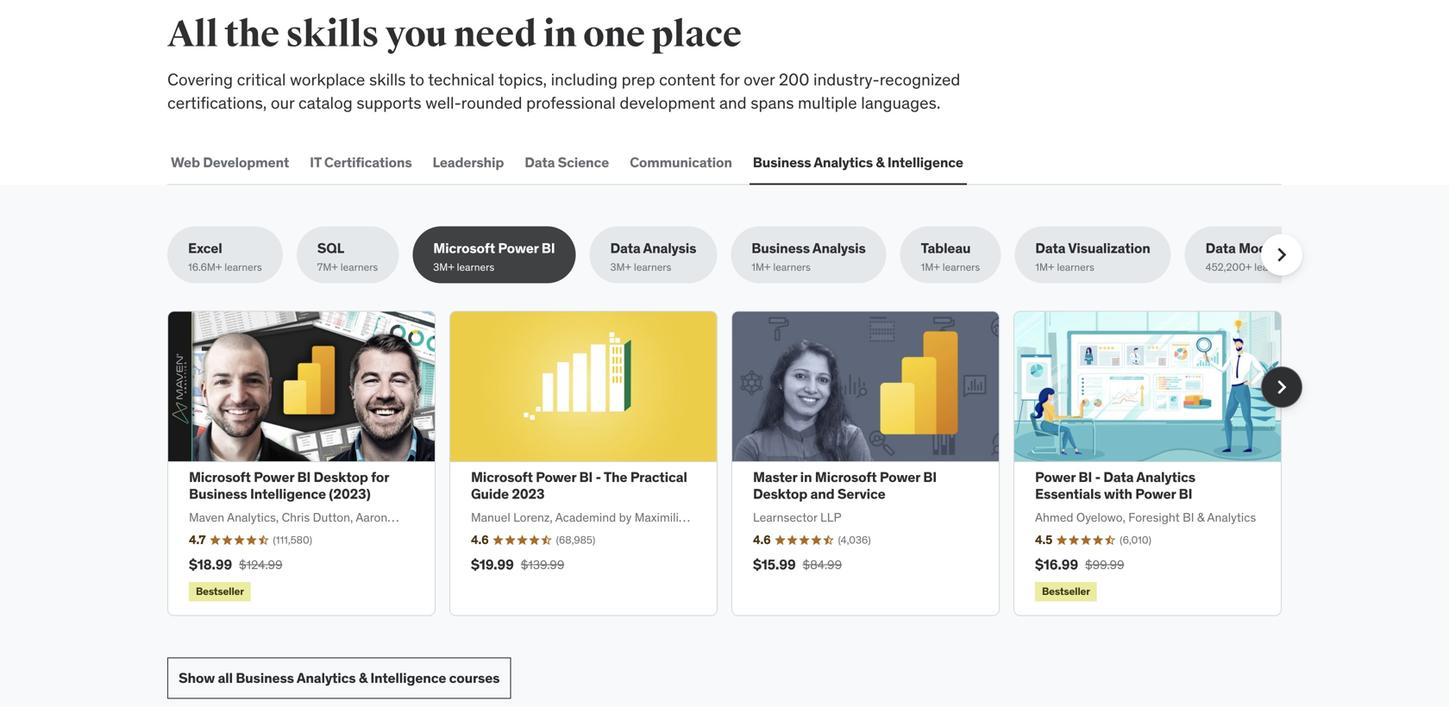 Task type: vqa. For each thing, say whether or not it's contained in the screenshot.
carousel 'element'
yes



Task type: locate. For each thing, give the bounding box(es) containing it.
1 vertical spatial for
[[371, 469, 389, 486]]

6 learners from the left
[[943, 261, 980, 274]]

microsoft inside master in microsoft power bi desktop and service
[[815, 469, 877, 486]]

analysis inside business analysis 1m+ learners
[[813, 239, 866, 257]]

leadership
[[433, 153, 504, 171]]

data inside data analysis 3m+ learners
[[610, 239, 641, 257]]

over
[[744, 69, 775, 90]]

1 horizontal spatial 1m+
[[921, 261, 940, 274]]

7m+
[[317, 261, 338, 274]]

0 vertical spatial analytics
[[814, 153, 873, 171]]

show all business analytics & intelligence courses link
[[167, 658, 511, 699]]

- left with
[[1095, 469, 1101, 486]]

professional
[[526, 92, 616, 113]]

covering
[[167, 69, 233, 90]]

microsoft
[[433, 239, 495, 257], [189, 469, 251, 486], [471, 469, 533, 486], [815, 469, 877, 486]]

development
[[620, 92, 715, 113]]

2 1m+ from the left
[[921, 261, 940, 274]]

1 horizontal spatial &
[[876, 153, 885, 171]]

next image
[[1268, 241, 1296, 269]]

bi
[[541, 239, 555, 257], [297, 469, 311, 486], [579, 469, 593, 486], [923, 469, 937, 486], [1079, 469, 1092, 486], [1179, 485, 1192, 503]]

1 vertical spatial analytics
[[1136, 469, 1196, 486]]

2 3m+ from the left
[[610, 261, 631, 274]]

place
[[651, 12, 742, 57]]

supports
[[357, 92, 422, 113]]

skills
[[286, 12, 379, 57], [369, 69, 406, 90]]

and inside covering critical workplace skills to technical topics, including prep content for over 200 industry-recognized certifications, our catalog supports well-rounded professional development and spans multiple languages.
[[719, 92, 747, 113]]

microsoft inside microsoft power bi 3m+ learners
[[433, 239, 495, 257]]

3 learners from the left
[[457, 261, 494, 274]]

intelligence inside button
[[888, 153, 963, 171]]

0 vertical spatial and
[[719, 92, 747, 113]]

microsoft inside the microsoft power bi - the practical guide 2023
[[471, 469, 533, 486]]

microsoft for microsoft power bi - the practical guide 2023
[[471, 469, 533, 486]]

business inside the microsoft power bi desktop for business intelligence (2023)
[[189, 485, 247, 503]]

- inside power bi - data analytics essentials with power bi
[[1095, 469, 1101, 486]]

microsoft power bi desktop for business intelligence (2023) link
[[189, 469, 389, 503]]

5 learners from the left
[[773, 261, 811, 274]]

1 horizontal spatial and
[[810, 485, 835, 503]]

1 horizontal spatial desktop
[[753, 485, 808, 503]]

data inside data modeling 452,200+ learners
[[1206, 239, 1236, 257]]

1m+ inside business analysis 1m+ learners
[[752, 261, 771, 274]]

analysis for data analysis
[[643, 239, 696, 257]]

1m+ for data visualization
[[1035, 261, 1054, 274]]

and inside master in microsoft power bi desktop and service
[[810, 485, 835, 503]]

learners inside microsoft power bi 3m+ learners
[[457, 261, 494, 274]]

practical
[[630, 469, 687, 486]]

master
[[753, 469, 797, 486]]

200
[[779, 69, 809, 90]]

business analytics & intelligence
[[753, 153, 963, 171]]

certifications,
[[167, 92, 267, 113]]

-
[[596, 469, 601, 486], [1095, 469, 1101, 486]]

2 horizontal spatial 1m+
[[1035, 261, 1054, 274]]

- left the
[[596, 469, 601, 486]]

3m+
[[433, 261, 454, 274], [610, 261, 631, 274]]

power inside master in microsoft power bi desktop and service
[[880, 469, 920, 486]]

(2023)
[[329, 485, 371, 503]]

0 horizontal spatial -
[[596, 469, 601, 486]]

2 learners from the left
[[341, 261, 378, 274]]

2 - from the left
[[1095, 469, 1101, 486]]

rounded
[[461, 92, 522, 113]]

0 vertical spatial for
[[720, 69, 740, 90]]

desktop
[[314, 469, 368, 486], [753, 485, 808, 503]]

learners inside sql 7m+ learners
[[341, 261, 378, 274]]

1 horizontal spatial in
[[800, 469, 812, 486]]

0 horizontal spatial for
[[371, 469, 389, 486]]

0 horizontal spatial 1m+
[[752, 261, 771, 274]]

1 horizontal spatial for
[[720, 69, 740, 90]]

master in microsoft power bi desktop and service link
[[753, 469, 937, 503]]

data for data analysis 3m+ learners
[[610, 239, 641, 257]]

bi inside the microsoft power bi desktop for business intelligence (2023)
[[297, 469, 311, 486]]

intelligence down languages.
[[888, 153, 963, 171]]

1m+ inside data visualization 1m+ learners
[[1035, 261, 1054, 274]]

power inside microsoft power bi 3m+ learners
[[498, 239, 539, 257]]

2 analysis from the left
[[813, 239, 866, 257]]

0 horizontal spatial analysis
[[643, 239, 696, 257]]

8 learners from the left
[[1254, 261, 1292, 274]]

1 horizontal spatial -
[[1095, 469, 1101, 486]]

1 analysis from the left
[[643, 239, 696, 257]]

for inside covering critical workplace skills to technical topics, including prep content for over 200 industry-recognized certifications, our catalog supports well-rounded professional development and spans multiple languages.
[[720, 69, 740, 90]]

0 vertical spatial &
[[876, 153, 885, 171]]

analysis
[[643, 239, 696, 257], [813, 239, 866, 257]]

in right master
[[800, 469, 812, 486]]

2 vertical spatial intelligence
[[370, 669, 446, 687]]

guide
[[471, 485, 509, 503]]

and left the service
[[810, 485, 835, 503]]

1 3m+ from the left
[[433, 261, 454, 274]]

0 horizontal spatial intelligence
[[250, 485, 326, 503]]

1m+
[[752, 261, 771, 274], [921, 261, 940, 274], [1035, 261, 1054, 274]]

learners inside excel 16.6m+ learners
[[224, 261, 262, 274]]

data
[[525, 153, 555, 171], [610, 239, 641, 257], [1035, 239, 1066, 257], [1206, 239, 1236, 257], [1103, 469, 1134, 486]]

skills up workplace on the top left of page
[[286, 12, 379, 57]]

analytics inside power bi - data analytics essentials with power bi
[[1136, 469, 1196, 486]]

1 - from the left
[[596, 469, 601, 486]]

analytics inside button
[[814, 153, 873, 171]]

0 horizontal spatial desktop
[[314, 469, 368, 486]]

all
[[167, 12, 218, 57]]

3 1m+ from the left
[[1035, 261, 1054, 274]]

to
[[409, 69, 424, 90]]

learners inside tableau 1m+ learners
[[943, 261, 980, 274]]

intelligence left courses
[[370, 669, 446, 687]]

analysis inside data analysis 3m+ learners
[[643, 239, 696, 257]]

excel 16.6m+ learners
[[188, 239, 262, 274]]

0 vertical spatial in
[[543, 12, 577, 57]]

1 vertical spatial and
[[810, 485, 835, 503]]

and
[[719, 92, 747, 113], [810, 485, 835, 503]]

data inside data visualization 1m+ learners
[[1035, 239, 1066, 257]]

1 vertical spatial intelligence
[[250, 485, 326, 503]]

2 vertical spatial analytics
[[297, 669, 356, 687]]

in
[[543, 12, 577, 57], [800, 469, 812, 486]]

1 1m+ from the left
[[752, 261, 771, 274]]

courses
[[449, 669, 500, 687]]

0 horizontal spatial and
[[719, 92, 747, 113]]

the
[[224, 12, 279, 57]]

1 horizontal spatial intelligence
[[370, 669, 446, 687]]

power
[[498, 239, 539, 257], [254, 469, 294, 486], [536, 469, 576, 486], [880, 469, 920, 486], [1035, 469, 1076, 486], [1135, 485, 1176, 503]]

4 learners from the left
[[634, 261, 671, 274]]

certifications
[[324, 153, 412, 171]]

1 learners from the left
[[224, 261, 262, 274]]

1m+ inside tableau 1m+ learners
[[921, 261, 940, 274]]

for left over on the right
[[720, 69, 740, 90]]

1 vertical spatial in
[[800, 469, 812, 486]]

1 horizontal spatial 3m+
[[610, 261, 631, 274]]

2 horizontal spatial analytics
[[1136, 469, 1196, 486]]

data science
[[525, 153, 609, 171]]

intelligence left (2023)
[[250, 485, 326, 503]]

bi inside master in microsoft power bi desktop and service
[[923, 469, 937, 486]]

0 vertical spatial skills
[[286, 12, 379, 57]]

modeling
[[1239, 239, 1299, 257]]

well-
[[425, 92, 461, 113]]

for right (2023)
[[371, 469, 389, 486]]

for
[[720, 69, 740, 90], [371, 469, 389, 486]]

it certifications button
[[306, 142, 415, 183]]

1 horizontal spatial analysis
[[813, 239, 866, 257]]

carousel element
[[167, 311, 1303, 616]]

data modeling 452,200+ learners
[[1206, 239, 1299, 274]]

show
[[179, 669, 215, 687]]

microsoft for microsoft power bi desktop for business intelligence (2023)
[[189, 469, 251, 486]]

master in microsoft power bi desktop and service
[[753, 469, 937, 503]]

and down over on the right
[[719, 92, 747, 113]]

microsoft inside the microsoft power bi desktop for business intelligence (2023)
[[189, 469, 251, 486]]

analytics
[[814, 153, 873, 171], [1136, 469, 1196, 486], [297, 669, 356, 687]]

7 learners from the left
[[1057, 261, 1095, 274]]

0 vertical spatial intelligence
[[888, 153, 963, 171]]

business analysis 1m+ learners
[[752, 239, 866, 274]]

tableau
[[921, 239, 971, 257]]

power inside the microsoft power bi - the practical guide 2023
[[536, 469, 576, 486]]

3m+ inside microsoft power bi 3m+ learners
[[433, 261, 454, 274]]

skills up supports
[[369, 69, 406, 90]]

intelligence
[[888, 153, 963, 171], [250, 485, 326, 503], [370, 669, 446, 687]]

1 horizontal spatial analytics
[[814, 153, 873, 171]]

1 vertical spatial skills
[[369, 69, 406, 90]]

learners inside business analysis 1m+ learners
[[773, 261, 811, 274]]

learners inside data visualization 1m+ learners
[[1057, 261, 1095, 274]]

communication button
[[626, 142, 736, 183]]

&
[[876, 153, 885, 171], [359, 669, 367, 687]]

next image
[[1268, 373, 1296, 401]]

data for data science
[[525, 153, 555, 171]]

2 horizontal spatial intelligence
[[888, 153, 963, 171]]

in up including
[[543, 12, 577, 57]]

workplace
[[290, 69, 365, 90]]

development
[[203, 153, 289, 171]]

data for data modeling 452,200+ learners
[[1206, 239, 1236, 257]]

0 horizontal spatial &
[[359, 669, 367, 687]]

0 horizontal spatial 3m+
[[433, 261, 454, 274]]

covering critical workplace skills to technical topics, including prep content for over 200 industry-recognized certifications, our catalog supports well-rounded professional development and spans multiple languages.
[[167, 69, 960, 113]]

data inside button
[[525, 153, 555, 171]]

learners
[[224, 261, 262, 274], [341, 261, 378, 274], [457, 261, 494, 274], [634, 261, 671, 274], [773, 261, 811, 274], [943, 261, 980, 274], [1057, 261, 1095, 274], [1254, 261, 1292, 274]]

communication
[[630, 153, 732, 171]]

data science button
[[521, 142, 613, 183]]



Task type: describe. For each thing, give the bounding box(es) containing it.
multiple
[[798, 92, 857, 113]]

web
[[171, 153, 200, 171]]

industry-
[[813, 69, 880, 90]]

sql
[[317, 239, 344, 257]]

all the skills you need in one place
[[167, 12, 742, 57]]

power bi - data analytics essentials with power bi
[[1035, 469, 1196, 503]]

microsoft power bi desktop for business intelligence (2023)
[[189, 469, 389, 503]]

desktop inside the microsoft power bi desktop for business intelligence (2023)
[[314, 469, 368, 486]]

1m+ for business analysis
[[752, 261, 771, 274]]

- inside the microsoft power bi - the practical guide 2023
[[596, 469, 601, 486]]

our
[[271, 92, 294, 113]]

tableau 1m+ learners
[[921, 239, 980, 274]]

content
[[659, 69, 716, 90]]

web development button
[[167, 142, 292, 183]]

2023
[[512, 485, 545, 503]]

power bi - data analytics essentials with power bi link
[[1035, 469, 1196, 503]]

business analytics & intelligence button
[[749, 142, 967, 183]]

you
[[385, 12, 447, 57]]

business inside business analysis 1m+ learners
[[752, 239, 810, 257]]

desktop inside master in microsoft power bi desktop and service
[[753, 485, 808, 503]]

0 horizontal spatial analytics
[[297, 669, 356, 687]]

16.6m+
[[188, 261, 222, 274]]

need
[[454, 12, 537, 57]]

all
[[218, 669, 233, 687]]

microsoft for microsoft power bi 3m+ learners
[[433, 239, 495, 257]]

power inside the microsoft power bi desktop for business intelligence (2023)
[[254, 469, 294, 486]]

service
[[838, 485, 886, 503]]

data visualization 1m+ learners
[[1035, 239, 1150, 274]]

452,200+
[[1206, 261, 1252, 274]]

essentials
[[1035, 485, 1101, 503]]

it
[[310, 153, 321, 171]]

business inside business analytics & intelligence button
[[753, 153, 811, 171]]

data analysis 3m+ learners
[[610, 239, 696, 274]]

business inside show all business analytics & intelligence courses link
[[236, 669, 294, 687]]

skills inside covering critical workplace skills to technical topics, including prep content for over 200 industry-recognized certifications, our catalog supports well-rounded professional development and spans multiple languages.
[[369, 69, 406, 90]]

0 horizontal spatial in
[[543, 12, 577, 57]]

excel
[[188, 239, 222, 257]]

recognized
[[880, 69, 960, 90]]

topic filters element
[[167, 226, 1320, 283]]

spans
[[751, 92, 794, 113]]

learners inside data analysis 3m+ learners
[[634, 261, 671, 274]]

one
[[583, 12, 645, 57]]

web development
[[171, 153, 289, 171]]

3m+ inside data analysis 3m+ learners
[[610, 261, 631, 274]]

the
[[604, 469, 627, 486]]

topics,
[[498, 69, 547, 90]]

catalog
[[298, 92, 353, 113]]

microsoft power bi 3m+ learners
[[433, 239, 555, 274]]

in inside master in microsoft power bi desktop and service
[[800, 469, 812, 486]]

analysis for business analysis
[[813, 239, 866, 257]]

intelligence inside the microsoft power bi desktop for business intelligence (2023)
[[250, 485, 326, 503]]

it certifications
[[310, 153, 412, 171]]

1 vertical spatial &
[[359, 669, 367, 687]]

visualization
[[1068, 239, 1150, 257]]

sql 7m+ learners
[[317, 239, 378, 274]]

data for data visualization 1m+ learners
[[1035, 239, 1066, 257]]

critical
[[237, 69, 286, 90]]

science
[[558, 153, 609, 171]]

learners inside data modeling 452,200+ learners
[[1254, 261, 1292, 274]]

data inside power bi - data analytics essentials with power bi
[[1103, 469, 1134, 486]]

microsoft power bi - the practical guide 2023 link
[[471, 469, 687, 503]]

prep
[[622, 69, 655, 90]]

microsoft power bi - the practical guide 2023
[[471, 469, 687, 503]]

including
[[551, 69, 618, 90]]

show all business analytics & intelligence courses
[[179, 669, 500, 687]]

bi inside the microsoft power bi - the practical guide 2023
[[579, 469, 593, 486]]

bi inside microsoft power bi 3m+ learners
[[541, 239, 555, 257]]

technical
[[428, 69, 495, 90]]

with
[[1104, 485, 1132, 503]]

leadership button
[[429, 142, 507, 183]]

languages.
[[861, 92, 941, 113]]

& inside button
[[876, 153, 885, 171]]

for inside the microsoft power bi desktop for business intelligence (2023)
[[371, 469, 389, 486]]



